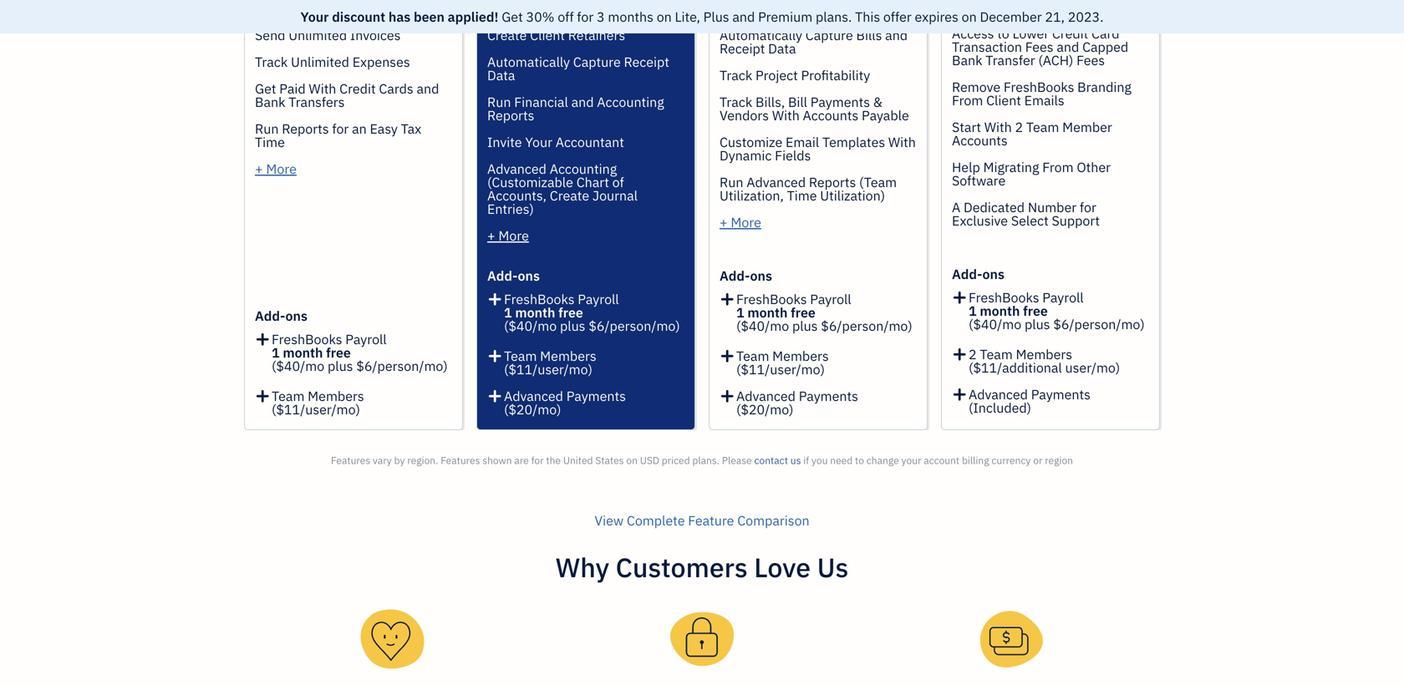 Task type: locate. For each thing, give the bounding box(es) containing it.
(customizable
[[487, 173, 573, 191]]

from up the start
[[952, 92, 983, 109]]

add-ons for advanced accounting (customizable chart of accounts, create journal entries)
[[487, 267, 540, 285]]

($11/user/mo)
[[504, 361, 593, 378], [737, 361, 825, 378], [272, 401, 360, 418]]

support
[[1052, 212, 1100, 229]]

track down send
[[255, 53, 288, 71]]

2 vertical spatial run
[[720, 173, 744, 191]]

client down transfer
[[987, 92, 1021, 109]]

been
[[414, 8, 445, 25]]

($40/mo
[[969, 316, 1022, 333], [504, 317, 557, 335], [737, 317, 789, 335], [272, 357, 325, 375]]

payments inside track bills, bill payments & vendors with accounts payable
[[811, 93, 870, 111]]

payments up states
[[567, 387, 626, 405]]

($11/additional
[[969, 359, 1062, 377]]

track bills, bill payments & vendors with accounts payable
[[720, 93, 909, 124]]

to right need
[[855, 454, 864, 467]]

and inside run financial and accounting reports
[[571, 93, 594, 111]]

track
[[255, 53, 288, 71], [720, 66, 753, 84], [720, 93, 753, 111]]

0 horizontal spatial client
[[530, 26, 565, 44]]

0 horizontal spatial time
[[255, 133, 285, 151]]

priced
[[662, 454, 690, 467]]

1 horizontal spatial plans.
[[816, 8, 852, 25]]

1 ($20/mo) from the left
[[504, 401, 561, 418]]

0 vertical spatial time
[[255, 133, 285, 151]]

0 horizontal spatial bank
[[255, 93, 286, 111]]

1 vertical spatial unlimited
[[291, 53, 349, 71]]

software
[[952, 172, 1006, 189]]

with right the start
[[985, 118, 1012, 136]]

+ more link down run reports for an easy tax time
[[255, 160, 297, 178]]

run inside "run advanced reports (team utilization, time utilization)"
[[720, 173, 744, 191]]

receipt inside automatically capture bills and receipt data
[[720, 40, 765, 57]]

+
[[255, 160, 263, 178], [720, 214, 728, 231], [487, 227, 495, 245]]

receipt down plus
[[720, 40, 765, 57]]

accounts up 'templates'
[[803, 107, 859, 124]]

advanced payments ($20/mo) up the
[[504, 387, 626, 418]]

0 horizontal spatial automatically
[[487, 53, 570, 71]]

advanced payments ($20/mo) up us
[[737, 387, 858, 418]]

unlimited up track unlimited expenses
[[289, 26, 347, 44]]

1 horizontal spatial capture
[[806, 26, 853, 44]]

automatically for automatically capture bills and receipt data
[[720, 26, 803, 44]]

advanced payments ($20/mo) for time
[[737, 387, 858, 418]]

plus image for freshbooks
[[720, 289, 735, 306]]

1 vertical spatial get
[[255, 80, 276, 97]]

free for create
[[559, 304, 583, 321]]

+ more for run advanced reports (team utilization, time utilization)
[[720, 214, 762, 231]]

your up "send unlimited invoices" on the top left of page
[[301, 8, 329, 25]]

track left project
[[720, 66, 753, 84]]

comparison
[[738, 512, 810, 530]]

create for create client retainers
[[487, 26, 527, 44]]

+ more down entries) on the left
[[487, 227, 529, 245]]

with inside get paid with credit cards and bank transfers
[[309, 80, 336, 97]]

create new …
[[1051, 71, 1165, 94]]

2 horizontal spatial ($11/user/mo)
[[737, 361, 825, 378]]

($20/mo) for run advanced reports (team utilization, time utilization)
[[737, 401, 794, 418]]

bank
[[952, 51, 983, 69], [255, 93, 286, 111]]

$6/person/mo) for run advanced reports (team utilization, time utilization)
[[821, 317, 913, 335]]

1 for run advanced reports (team utilization, time utilization)
[[737, 304, 745, 321]]

0 horizontal spatial ($20/mo)
[[504, 401, 561, 418]]

2 advanced payments ($20/mo) from the left
[[737, 387, 858, 418]]

capture down retainers
[[573, 53, 621, 71]]

on left lite,
[[657, 8, 672, 25]]

automatically for automatically capture receipt data
[[487, 53, 570, 71]]

payroll for utilization)
[[810, 291, 852, 308]]

data up financial
[[487, 66, 515, 84]]

($20/mo) up contact
[[737, 401, 794, 418]]

advanced inside the advanced payments (included)
[[969, 386, 1028, 403]]

month for select
[[980, 302, 1020, 320]]

data inside automatically capture bills and receipt data
[[768, 40, 796, 57]]

start with 2 team member accounts
[[952, 118, 1113, 149]]

please
[[722, 454, 752, 467]]

0 horizontal spatial accounts
[[803, 107, 859, 124]]

0 horizontal spatial create
[[487, 26, 527, 44]]

number
[[1028, 199, 1077, 216]]

$6/person/mo)
[[1054, 316, 1145, 333], [589, 317, 680, 335], [821, 317, 913, 335], [356, 357, 448, 375]]

paid
[[279, 80, 306, 97]]

client down 30%
[[530, 26, 565, 44]]

0 vertical spatial bank
[[952, 51, 983, 69]]

0 horizontal spatial run
[[255, 120, 279, 138]]

capture for receipt
[[573, 53, 621, 71]]

2 down remove freshbooks branding from client emails
[[1015, 118, 1023, 136]]

0 horizontal spatial from
[[952, 92, 983, 109]]

and down automatically capture receipt data
[[571, 93, 594, 111]]

plus image
[[952, 288, 968, 304], [487, 289, 503, 306], [255, 329, 270, 346], [487, 346, 503, 363], [720, 346, 735, 363], [255, 386, 270, 403], [952, 388, 968, 401], [487, 390, 503, 403], [720, 390, 735, 403]]

accounting up accountant
[[597, 93, 664, 111]]

free
[[1023, 302, 1048, 320], [559, 304, 583, 321], [791, 304, 816, 321], [326, 344, 351, 362]]

a dedicated number for exclusive select support
[[952, 199, 1100, 229]]

accounts up help
[[952, 132, 1008, 149]]

1 horizontal spatial credit
[[1052, 25, 1089, 42]]

to left lower
[[998, 25, 1010, 42]]

advanced up accounts,
[[487, 160, 547, 178]]

1 vertical spatial client
[[987, 92, 1021, 109]]

2 inside the start with 2 team member accounts
[[1015, 118, 1023, 136]]

reports up invite
[[487, 107, 535, 124]]

december
[[980, 8, 1042, 25]]

dedicated
[[964, 199, 1025, 216]]

month
[[980, 302, 1020, 320], [515, 304, 555, 321], [748, 304, 788, 321], [283, 344, 323, 362]]

0 horizontal spatial fees
[[1026, 38, 1054, 56]]

payments down "profitability"
[[811, 93, 870, 111]]

more
[[266, 160, 297, 178], [731, 214, 762, 231], [499, 227, 529, 245]]

0 vertical spatial get
[[502, 8, 523, 25]]

with inside track bills, bill payments & vendors with accounts payable
[[772, 107, 800, 124]]

fees
[[1026, 38, 1054, 56], [1077, 51, 1105, 69]]

card
[[1092, 25, 1120, 42]]

time down fields at the right top
[[787, 187, 817, 204]]

bank left transfers
[[255, 93, 286, 111]]

with up email
[[772, 107, 800, 124]]

get left paid
[[255, 80, 276, 97]]

with
[[309, 80, 336, 97], [772, 107, 800, 124], [985, 118, 1012, 136], [889, 133, 916, 151]]

1 vertical spatial bank
[[255, 93, 286, 111]]

from left other
[[1043, 158, 1074, 176]]

0 horizontal spatial features
[[331, 454, 371, 467]]

0 vertical spatial from
[[952, 92, 983, 109]]

1 horizontal spatial team members ($11/user/mo)
[[504, 347, 597, 378]]

fees up create new …
[[1077, 51, 1105, 69]]

tax
[[401, 120, 422, 138]]

1 vertical spatial data
[[487, 66, 515, 84]]

credit inside access to lower credit card transaction fees and capped bank transfer (ach) fees
[[1052, 25, 1089, 42]]

0 horizontal spatial on
[[626, 454, 638, 467]]

1 vertical spatial plus image
[[952, 344, 968, 361]]

expires
[[915, 8, 959, 25]]

payroll for create
[[578, 291, 619, 308]]

advanced up are
[[504, 387, 563, 405]]

1 horizontal spatial on
[[657, 8, 672, 25]]

0 vertical spatial 2
[[1015, 118, 1023, 136]]

1 horizontal spatial plus image
[[952, 344, 968, 361]]

from
[[952, 92, 983, 109], [1043, 158, 1074, 176]]

create inside the advanced accounting (customizable chart of accounts, create journal entries)
[[550, 187, 589, 204]]

0 horizontal spatial + more link
[[255, 160, 297, 178]]

if
[[804, 454, 809, 467]]

credit down expenses
[[340, 80, 376, 97]]

1 horizontal spatial reports
[[487, 107, 535, 124]]

user/mo)
[[1065, 359, 1120, 377]]

1 vertical spatial run
[[255, 120, 279, 138]]

1 horizontal spatial your
[[525, 133, 553, 151]]

with down track unlimited expenses
[[309, 80, 336, 97]]

automatically down "create client retainers"
[[487, 53, 570, 71]]

0 horizontal spatial plus image
[[720, 289, 735, 306]]

for left an at the left top
[[332, 120, 349, 138]]

1
[[969, 302, 977, 320], [504, 304, 512, 321], [737, 304, 745, 321], [272, 344, 280, 362]]

to
[[998, 25, 1010, 42], [855, 454, 864, 467]]

0 horizontal spatial your
[[301, 8, 329, 25]]

get
[[502, 8, 523, 25], [255, 80, 276, 97]]

capture inside automatically capture receipt data
[[573, 53, 621, 71]]

0 vertical spatial create
[[487, 26, 527, 44]]

reports inside "run advanced reports (team utilization, time utilization)"
[[809, 173, 856, 191]]

create down "(ach)"
[[1051, 71, 1109, 94]]

run for run financial and accounting reports
[[487, 93, 511, 111]]

an
[[352, 120, 367, 138]]

members for invite your accountant
[[540, 347, 597, 365]]

capped
[[1083, 38, 1129, 56]]

0 horizontal spatial team members ($11/user/mo)
[[272, 387, 364, 418]]

data
[[768, 40, 796, 57], [487, 66, 515, 84]]

($40/mo for time
[[737, 317, 789, 335]]

0 horizontal spatial advanced payments ($20/mo)
[[504, 387, 626, 418]]

2 horizontal spatial + more link
[[720, 214, 762, 231]]

why customers love us
[[556, 550, 849, 585]]

accounts,
[[487, 187, 547, 204]]

capture left bills
[[806, 26, 853, 44]]

receipt down months
[[624, 53, 669, 71]]

on left usd
[[626, 454, 638, 467]]

unlimited down "send unlimited invoices" on the top left of page
[[291, 53, 349, 71]]

capture inside automatically capture bills and receipt data
[[806, 26, 853, 44]]

reports down customize email templates with dynamic fields
[[809, 173, 856, 191]]

time down paid
[[255, 133, 285, 151]]

create down 30%
[[487, 26, 527, 44]]

ons for accounts,
[[518, 267, 540, 285]]

2 horizontal spatial reports
[[809, 173, 856, 191]]

by
[[394, 454, 405, 467]]

1 horizontal spatial receipt
[[720, 40, 765, 57]]

revenue
[[454, 132, 527, 155]]

reports down transfers
[[282, 120, 329, 138]]

ons for select
[[983, 265, 1005, 283]]

2 inside 2 team members ($11/additional user/mo)
[[969, 346, 977, 363]]

0 horizontal spatial to
[[855, 454, 864, 467]]

dashboard
[[348, 63, 501, 102]]

0 vertical spatial plus image
[[720, 289, 735, 306]]

plans. up automatically capture bills and receipt data
[[816, 8, 852, 25]]

with inside the start with 2 team member accounts
[[985, 118, 1012, 136]]

1 horizontal spatial + more link
[[487, 227, 529, 245]]

run for run advanced reports (team utilization, time utilization)
[[720, 173, 744, 191]]

$6/person/mo) for a dedicated number for exclusive select support
[[1054, 316, 1145, 333]]

plus
[[704, 8, 729, 25]]

data up project
[[768, 40, 796, 57]]

0 vertical spatial data
[[768, 40, 796, 57]]

view complete feature comparison link
[[595, 512, 810, 530]]

access to lower credit card transaction fees and capped bank transfer (ach) fees
[[952, 25, 1129, 69]]

with down payable
[[889, 133, 916, 151]]

plus for utilization)
[[792, 317, 818, 335]]

1 vertical spatial create
[[1051, 71, 1109, 94]]

are
[[514, 454, 529, 467]]

…
[[1152, 71, 1165, 94]]

($11/user/mo) for accounts,
[[504, 361, 593, 378]]

1 horizontal spatial automatically
[[720, 26, 803, 44]]

plus image
[[720, 289, 735, 306], [952, 344, 968, 361]]

1 horizontal spatial +
[[487, 227, 495, 245]]

1 horizontal spatial ($11/user/mo)
[[504, 361, 593, 378]]

and inside automatically capture bills and receipt data
[[885, 26, 908, 44]]

1 horizontal spatial bank
[[952, 51, 983, 69]]

currency
[[992, 454, 1031, 467]]

1 horizontal spatial client
[[987, 92, 1021, 109]]

create left journal
[[550, 187, 589, 204]]

1 horizontal spatial run
[[487, 93, 511, 111]]

0 vertical spatial accounting
[[597, 93, 664, 111]]

track left bills,
[[720, 93, 753, 111]]

view
[[595, 512, 624, 530]]

1 horizontal spatial time
[[787, 187, 817, 204]]

2 up (included)
[[969, 346, 977, 363]]

for right the number
[[1080, 199, 1097, 216]]

advanced down fields at the right top
[[747, 173, 806, 191]]

need
[[830, 454, 853, 467]]

run inside run financial and accounting reports
[[487, 93, 511, 111]]

0 horizontal spatial data
[[487, 66, 515, 84]]

add- for a dedicated number for exclusive select support
[[952, 265, 983, 283]]

your right invite
[[525, 133, 553, 151]]

run advanced reports (team utilization, time utilization)
[[720, 173, 897, 204]]

run inside run reports for an easy tax time
[[255, 120, 279, 138]]

and down the offer
[[885, 26, 908, 44]]

create client retainers
[[487, 26, 625, 44]]

bills,
[[756, 93, 785, 111]]

automatically inside automatically capture receipt data
[[487, 53, 570, 71]]

1 horizontal spatial features
[[441, 454, 480, 467]]

($40/mo for select
[[969, 316, 1022, 333]]

automatically inside automatically capture bills and receipt data
[[720, 26, 803, 44]]

view complete feature comparison
[[595, 512, 810, 530]]

2 team members ($11/additional user/mo)
[[969, 346, 1120, 377]]

automatically down "premium"
[[720, 26, 803, 44]]

plans. right the priced on the left of the page
[[693, 454, 720, 467]]

1 vertical spatial accounts
[[952, 132, 1008, 149]]

payments down 2 team members ($11/additional user/mo)
[[1031, 386, 1091, 403]]

bank inside access to lower credit card transaction fees and capped bank transfer (ach) fees
[[952, 51, 983, 69]]

freshbooks payroll 1 month free ($40/mo plus $6/person/mo) for create
[[504, 291, 680, 335]]

accounting down accountant
[[550, 160, 617, 178]]

+ more link down utilization,
[[720, 214, 762, 231]]

bank down access
[[952, 51, 983, 69]]

payable
[[862, 107, 909, 124]]

transaction
[[952, 38, 1022, 56]]

features left shown
[[441, 454, 480, 467]]

freshbooks payroll 1 month free ($40/mo plus $6/person/mo) for support
[[969, 289, 1145, 333]]

team members ($11/user/mo)
[[504, 347, 597, 378], [737, 347, 829, 378], [272, 387, 364, 418]]

0 horizontal spatial get
[[255, 80, 276, 97]]

1 advanced payments ($20/mo) from the left
[[504, 387, 626, 418]]

1 vertical spatial 2
[[969, 346, 977, 363]]

1 vertical spatial credit
[[340, 80, 376, 97]]

and
[[733, 8, 755, 25], [885, 26, 908, 44], [1057, 38, 1080, 56], [417, 80, 439, 97], [571, 93, 594, 111]]

change
[[867, 454, 899, 467]]

1 vertical spatial accounting
[[550, 160, 617, 178]]

capture for bills
[[806, 26, 853, 44]]

team for invite your accountant
[[504, 347, 537, 365]]

credit inside get paid with credit cards and bank transfers
[[340, 80, 376, 97]]

features left the vary
[[331, 454, 371, 467]]

1 horizontal spatial create
[[550, 187, 589, 204]]

advanced
[[487, 160, 547, 178], [747, 173, 806, 191], [969, 386, 1028, 403], [504, 387, 563, 405], [737, 387, 796, 405]]

get left 30%
[[502, 8, 523, 25]]

1 horizontal spatial advanced payments ($20/mo)
[[737, 387, 858, 418]]

bills
[[856, 26, 882, 44]]

advanced down ($11/additional
[[969, 386, 1028, 403]]

offer
[[884, 8, 912, 25]]

0 vertical spatial unlimited
[[289, 26, 347, 44]]

more down utilization,
[[731, 214, 762, 231]]

advanced up contact
[[737, 387, 796, 405]]

1 horizontal spatial accounts
[[952, 132, 1008, 149]]

credit up "(ach)"
[[1052, 25, 1089, 42]]

2 horizontal spatial create
[[1051, 71, 1109, 94]]

and right plus
[[733, 8, 755, 25]]

add- for advanced accounting (customizable chart of accounts, create journal entries)
[[487, 267, 518, 285]]

members inside 2 team members ($11/additional user/mo)
[[1016, 346, 1073, 363]]

+ more down utilization,
[[720, 214, 762, 231]]

1 features from the left
[[331, 454, 371, 467]]

1 vertical spatial capture
[[573, 53, 621, 71]]

and right cards
[[417, 80, 439, 97]]

financial
[[514, 93, 568, 111]]

easy
[[370, 120, 398, 138]]

run financial and accounting reports
[[487, 93, 664, 124]]

0 horizontal spatial credit
[[340, 80, 376, 97]]

entries)
[[487, 200, 534, 218]]

+ for run advanced reports (team utilization, time utilization)
[[720, 214, 728, 231]]

2 vertical spatial create
[[550, 187, 589, 204]]

ons for time
[[750, 267, 772, 285]]

has
[[389, 8, 411, 25]]

0 horizontal spatial capture
[[573, 53, 621, 71]]

more down run reports for an easy tax time
[[266, 160, 297, 178]]

1 horizontal spatial + more
[[487, 227, 529, 245]]

start
[[952, 118, 981, 136]]

1 vertical spatial time
[[787, 187, 817, 204]]

members for customize email templates with dynamic fields
[[773, 347, 829, 365]]

(team
[[859, 173, 897, 191]]

0 vertical spatial automatically
[[720, 26, 803, 44]]

for left 3
[[577, 8, 594, 25]]

get inside get paid with credit cards and bank transfers
[[255, 80, 276, 97]]

owner
[[13, 33, 47, 47]]

0 horizontal spatial plans.
[[693, 454, 720, 467]]

accounting inside run financial and accounting reports
[[597, 93, 664, 111]]

and down 21,
[[1057, 38, 1080, 56]]

1 horizontal spatial more
[[499, 227, 529, 245]]

2 horizontal spatial +
[[720, 214, 728, 231]]

1 vertical spatial from
[[1043, 158, 1074, 176]]

project
[[756, 66, 798, 84]]

dynamic
[[720, 147, 772, 164]]

0 horizontal spatial 2
[[969, 346, 977, 363]]

from inside remove freshbooks branding from client emails
[[952, 92, 983, 109]]

+ more link down entries) on the left
[[487, 227, 529, 245]]

remove freshbooks branding from client emails
[[952, 78, 1132, 109]]

($40/mo for accounts,
[[504, 317, 557, 335]]

2 horizontal spatial + more
[[720, 214, 762, 231]]

0 vertical spatial credit
[[1052, 25, 1089, 42]]

1 horizontal spatial get
[[502, 8, 523, 25]]

more down entries) on the left
[[499, 227, 529, 245]]

1 vertical spatial to
[[855, 454, 864, 467]]

2 horizontal spatial team members ($11/user/mo)
[[737, 347, 829, 378]]

fees down 21,
[[1026, 38, 1054, 56]]

for inside run reports for an easy tax time
[[332, 120, 349, 138]]

0 vertical spatial run
[[487, 93, 511, 111]]

create for create new …
[[1051, 71, 1109, 94]]

on for if you need to change your account billing currency or region
[[626, 454, 638, 467]]

outstanding revenue
[[348, 132, 527, 155]]

new
[[1112, 71, 1149, 94]]

1 horizontal spatial ($20/mo)
[[737, 401, 794, 418]]

1 vertical spatial automatically
[[487, 53, 570, 71]]

2023.
[[1068, 8, 1104, 25]]

for right are
[[531, 454, 544, 467]]

love
[[754, 550, 811, 585]]

1 horizontal spatial to
[[998, 25, 1010, 42]]

+ more down run reports for an easy tax time
[[255, 160, 297, 178]]

more for advanced accounting (customizable chart of accounts, create journal entries)
[[499, 227, 529, 245]]

on right expires
[[962, 8, 977, 25]]

create inside button
[[1051, 71, 1109, 94]]

2 ($20/mo) from the left
[[737, 401, 794, 418]]

1 horizontal spatial data
[[768, 40, 796, 57]]

month for time
[[748, 304, 788, 321]]

0 vertical spatial accounts
[[803, 107, 859, 124]]

month for accounts,
[[515, 304, 555, 321]]

($20/mo) up are
[[504, 401, 561, 418]]



Task type: describe. For each thing, give the bounding box(es) containing it.
off
[[558, 8, 574, 25]]

contact
[[755, 454, 788, 467]]

(ach)
[[1039, 51, 1074, 69]]

plus for support
[[1025, 316, 1050, 333]]

lower
[[1013, 25, 1049, 42]]

accounts inside track bills, bill payments & vendors with accounts payable
[[803, 107, 859, 124]]

why
[[556, 550, 609, 585]]

payments up you
[[799, 387, 858, 405]]

members for run reports for an easy tax time
[[308, 387, 364, 405]]

freshbooks for an
[[272, 331, 342, 348]]

team members ($11/user/mo) for time
[[737, 347, 829, 378]]

add-ons for run advanced reports (team utilization, time utilization)
[[720, 267, 772, 285]]

expenses
[[353, 53, 410, 71]]

profitability
[[801, 66, 870, 84]]

free for support
[[1023, 302, 1048, 320]]

months
[[608, 8, 654, 25]]

1 for advanced accounting (customizable chart of accounts, create journal entries)
[[504, 304, 512, 321]]

($11/user/mo) for time
[[737, 361, 825, 378]]

bill
[[788, 93, 808, 111]]

plus image for 2
[[952, 344, 968, 361]]

remove
[[952, 78, 1001, 96]]

advanced payments ($20/mo) for accounts,
[[504, 387, 626, 418]]

0 horizontal spatial + more
[[255, 160, 297, 178]]

team inside the start with 2 team member accounts
[[1027, 118, 1059, 136]]

0 horizontal spatial +
[[255, 160, 263, 178]]

and inside get paid with credit cards and bank transfers
[[417, 80, 439, 97]]

of
[[612, 173, 624, 191]]

emails
[[1025, 92, 1065, 109]]

automatically capture receipt data
[[487, 53, 669, 84]]

unlimited for track
[[291, 53, 349, 71]]

track for track
[[720, 66, 753, 84]]

team for customize email templates with dynamic fields
[[737, 347, 769, 365]]

data inside automatically capture receipt data
[[487, 66, 515, 84]]

credit for and
[[1052, 25, 1089, 42]]

reports inside run reports for an easy tax time
[[282, 120, 329, 138]]

1 for a dedicated number for exclusive select support
[[969, 302, 977, 320]]

region.
[[407, 454, 438, 467]]

utilization,
[[720, 187, 784, 204]]

payroll for support
[[1043, 289, 1084, 306]]

to inside access to lower credit card transaction fees and capped bank transfer (ach) fees
[[998, 25, 1010, 42]]

21,
[[1045, 8, 1065, 25]]

billing
[[962, 454, 989, 467]]

advanced payments (included)
[[969, 386, 1091, 417]]

select
[[1011, 212, 1049, 229]]

you
[[812, 454, 828, 467]]

payments inside the advanced payments (included)
[[1031, 386, 1091, 403]]

united
[[563, 454, 593, 467]]

credit for transfers
[[340, 80, 376, 97]]

your
[[902, 454, 922, 467]]

complete
[[627, 512, 685, 530]]

on for this offer expires on december 21, 2023.
[[657, 8, 672, 25]]

discount
[[332, 8, 386, 25]]

member
[[1063, 118, 1113, 136]]

fields
[[775, 147, 811, 164]]

free for utilization)
[[791, 304, 816, 321]]

1 horizontal spatial fees
[[1077, 51, 1105, 69]]

freshbooks for other
[[969, 289, 1040, 306]]

0 vertical spatial plans.
[[816, 8, 852, 25]]

send
[[255, 26, 285, 44]]

invite your accountant
[[487, 133, 624, 151]]

vendors
[[720, 107, 769, 124]]

freshbooks payroll 1 month free ($40/mo plus $6/person/mo) for utilization)
[[737, 291, 913, 335]]

account
[[924, 454, 960, 467]]

0 vertical spatial client
[[530, 26, 565, 44]]

or
[[1033, 454, 1043, 467]]

your discount has been applied! get 30% off for 3 months on lite, plus and premium plans. this offer expires on december 21, 2023.
[[301, 8, 1104, 25]]

freshbooks for with
[[737, 291, 807, 308]]

time inside run reports for an easy tax time
[[255, 133, 285, 151]]

0 horizontal spatial ($11/user/mo)
[[272, 401, 360, 418]]

journal
[[593, 187, 638, 204]]

customize
[[720, 133, 783, 151]]

and inside access to lower credit card transaction fees and capped bank transfer (ach) fees
[[1057, 38, 1080, 56]]

main element
[[0, 0, 184, 686]]

cards
[[379, 80, 414, 97]]

create new … button
[[1036, 63, 1234, 103]]

invoices
[[350, 26, 401, 44]]

2 features from the left
[[441, 454, 480, 467]]

1 vertical spatial your
[[525, 133, 553, 151]]

($20/mo) for advanced accounting (customizable chart of accounts, create journal entries)
[[504, 401, 561, 418]]

chart
[[577, 173, 609, 191]]

3
[[597, 8, 605, 25]]

$6/person/mo) for advanced accounting (customizable chart of accounts, create journal entries)
[[589, 317, 680, 335]]

30%
[[526, 8, 555, 25]]

a
[[952, 199, 961, 216]]

team for run reports for an easy tax time
[[272, 387, 305, 405]]

run reports for an easy tax time
[[255, 120, 422, 151]]

advanced inside "run advanced reports (team utilization, time utilization)"
[[747, 173, 806, 191]]

add-ons for a dedicated number for exclusive select support
[[952, 265, 1005, 283]]

+ for advanced accounting (customizable chart of accounts, create journal entries)
[[487, 227, 495, 245]]

0 horizontal spatial more
[[266, 160, 297, 178]]

accounts inside the start with 2 team member accounts
[[952, 132, 1008, 149]]

bank inside get paid with credit cards and bank transfers
[[255, 93, 286, 111]]

profit
[[393, 339, 439, 363]]

other
[[1077, 158, 1111, 176]]

run for run reports for an easy tax time
[[255, 120, 279, 138]]

time inside "run advanced reports (team utilization, time utilization)"
[[787, 187, 817, 204]]

plus for create
[[560, 317, 586, 335]]

exclusive
[[952, 212, 1008, 229]]

+ more link for advanced accounting (customizable chart of accounts, create journal entries)
[[487, 227, 529, 245]]

reports inside run financial and accounting reports
[[487, 107, 535, 124]]

receipt inside automatically capture receipt data
[[624, 53, 669, 71]]

access
[[952, 25, 994, 42]]

add- for run advanced reports (team utilization, time utilization)
[[720, 267, 750, 285]]

with inside customize email templates with dynamic fields
[[889, 133, 916, 151]]

freshbooks inside remove freshbooks branding from client emails
[[1004, 78, 1075, 96]]

get paid with credit cards and bank transfers
[[255, 80, 439, 111]]

(included)
[[969, 399, 1032, 417]]

usd
[[640, 454, 660, 467]]

accounting inside the advanced accounting (customizable chart of accounts, create journal entries)
[[550, 160, 617, 178]]

1 vertical spatial plans.
[[693, 454, 720, 467]]

applied!
[[448, 8, 499, 25]]

track for get
[[255, 53, 288, 71]]

the
[[546, 454, 561, 467]]

shown
[[483, 454, 512, 467]]

track inside track bills, bill payments & vendors with accounts payable
[[720, 93, 753, 111]]

automatically capture bills and receipt data
[[720, 26, 908, 57]]

transfers
[[289, 93, 345, 111]]

team members ($11/user/mo) for accounts,
[[504, 347, 597, 378]]

total
[[348, 339, 390, 363]]

advanced accounting (customizable chart of accounts, create journal entries)
[[487, 160, 638, 218]]

contact us link
[[755, 454, 801, 467]]

0 vertical spatial your
[[301, 8, 329, 25]]

more for run advanced reports (team utilization, time utilization)
[[731, 214, 762, 231]]

+ more link for run advanced reports (team utilization, time utilization)
[[720, 214, 762, 231]]

advanced inside the advanced accounting (customizable chart of accounts, create journal entries)
[[487, 160, 547, 178]]

transfer
[[986, 51, 1035, 69]]

migrating
[[984, 158, 1040, 176]]

retainers
[[568, 26, 625, 44]]

accountant
[[556, 133, 624, 151]]

us
[[817, 550, 849, 585]]

+ more for advanced accounting (customizable chart of accounts, create journal entries)
[[487, 227, 529, 245]]

from inside help migrating from other software
[[1043, 158, 1074, 176]]

2 horizontal spatial on
[[962, 8, 977, 25]]

client inside remove freshbooks branding from client emails
[[987, 92, 1021, 109]]

customers
[[616, 550, 748, 585]]

features vary by region. features shown are for the united states on usd priced plans. please contact us if you need to change your account billing currency or region
[[331, 454, 1073, 467]]

unlimited for send
[[289, 26, 347, 44]]

team inside 2 team members ($11/additional user/mo)
[[980, 346, 1013, 363]]

for inside 'a dedicated number for exclusive select support'
[[1080, 199, 1097, 216]]



Task type: vqa. For each thing, say whether or not it's contained in the screenshot.
Clients
no



